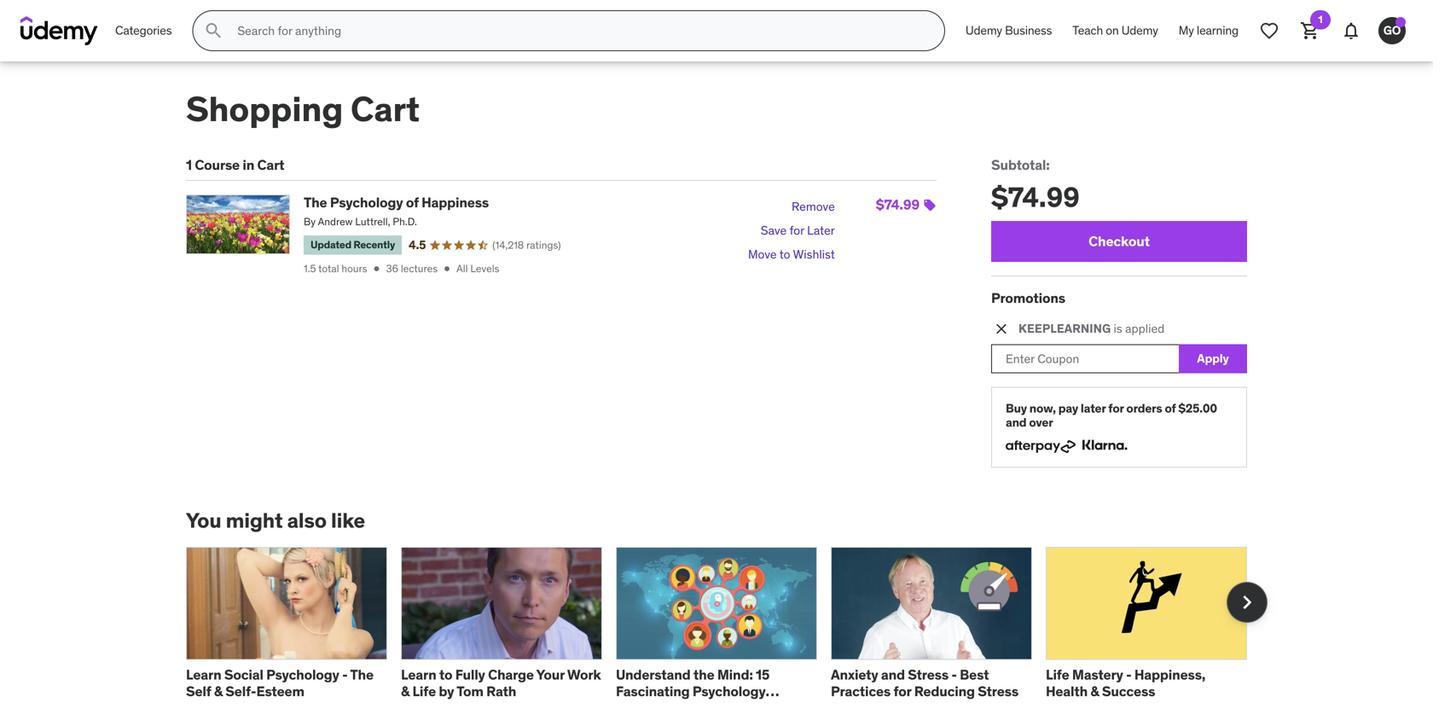Task type: vqa. For each thing, say whether or not it's contained in the screenshot.
"learners" corresponding to Management Skills
no



Task type: locate. For each thing, give the bounding box(es) containing it.
0 horizontal spatial &
[[214, 683, 223, 700]]

happiness,
[[1135, 666, 1206, 684]]

learn for self-
[[186, 666, 221, 684]]

your
[[536, 666, 565, 684]]

& inside learn social psychology - the self & self-esteem
[[214, 683, 223, 700]]

next image
[[1234, 589, 1261, 616]]

of inside buy now, pay later for orders of $25.00 and over
[[1165, 401, 1176, 416]]

the inside the psychology of happiness by andrew luttrell, ph.d.
[[304, 194, 327, 211]]

the inside learn social psychology - the self & self-esteem
[[350, 666, 374, 684]]

1 horizontal spatial 1
[[1319, 13, 1323, 26]]

1.5 total hours
[[304, 262, 367, 275]]

0 horizontal spatial xxsmall image
[[371, 263, 383, 275]]

$74.99 left the coupon icon
[[876, 196, 920, 214]]

total
[[318, 262, 339, 275]]

$74.99 down subtotal:
[[992, 180, 1080, 214]]

afterpay image
[[1006, 440, 1076, 453]]

the right esteem
[[350, 666, 374, 684]]

life left mastery
[[1046, 666, 1070, 684]]

1 horizontal spatial to
[[780, 247, 791, 262]]

learn to fully charge your work & life by tom rath link
[[401, 666, 601, 700]]

to
[[780, 247, 791, 262], [439, 666, 453, 684]]

psychology inside understand the mind: 15 fascinating psychology studies
[[693, 683, 766, 700]]

subtotal:
[[992, 156, 1050, 174]]

xxsmall image left 36
[[371, 263, 383, 275]]

2 learn from the left
[[401, 666, 437, 684]]

& right self
[[214, 683, 223, 700]]

0 horizontal spatial learn
[[186, 666, 221, 684]]

0 horizontal spatial udemy
[[966, 23, 1003, 38]]

1 vertical spatial cart
[[257, 156, 285, 174]]

- right esteem
[[342, 666, 348, 684]]

life inside life mastery - happiness, health & success
[[1046, 666, 1070, 684]]

to left fully
[[439, 666, 453, 684]]

Enter Coupon text field
[[992, 344, 1179, 373]]

0 vertical spatial the
[[304, 194, 327, 211]]

wishlist
[[793, 247, 835, 262]]

stress left best
[[908, 666, 949, 684]]

1 horizontal spatial for
[[894, 683, 912, 700]]

and right anxiety
[[881, 666, 905, 684]]

1 vertical spatial for
[[1109, 401, 1124, 416]]

1 left course
[[186, 156, 192, 174]]

1 xxsmall image from the left
[[371, 263, 383, 275]]

to right move
[[780, 247, 791, 262]]

15
[[756, 666, 770, 684]]

0 vertical spatial for
[[790, 223, 805, 238]]

1 horizontal spatial &
[[401, 683, 410, 700]]

you have alerts image
[[1396, 17, 1406, 27]]

0 vertical spatial and
[[1006, 415, 1027, 430]]

- right mastery
[[1127, 666, 1132, 684]]

and left the over
[[1006, 415, 1027, 430]]

3 - from the left
[[1127, 666, 1132, 684]]

small image
[[993, 320, 1010, 337]]

1 & from the left
[[214, 683, 223, 700]]

& inside life mastery - happiness, health & success
[[1091, 683, 1100, 700]]

udemy
[[966, 23, 1003, 38], [1122, 23, 1159, 38]]

health
[[1046, 683, 1088, 700]]

& left by
[[401, 683, 410, 700]]

pay
[[1059, 401, 1079, 416]]

1 horizontal spatial xxsmall image
[[441, 263, 453, 275]]

notifications image
[[1342, 20, 1362, 41]]

course
[[195, 156, 240, 174]]

1 vertical spatial of
[[1165, 401, 1176, 416]]

0 horizontal spatial the
[[304, 194, 327, 211]]

business
[[1005, 23, 1052, 38]]

learn inside learn social psychology - the self & self-esteem
[[186, 666, 221, 684]]

1 horizontal spatial of
[[1165, 401, 1176, 416]]

fascinating
[[616, 683, 690, 700]]

esteem
[[256, 683, 305, 700]]

the psychology of happiness link
[[304, 194, 489, 211]]

work
[[567, 666, 601, 684]]

stress
[[908, 666, 949, 684], [978, 683, 1019, 700]]

1
[[1319, 13, 1323, 26], [186, 156, 192, 174]]

& for life
[[401, 683, 410, 700]]

2 & from the left
[[401, 683, 410, 700]]

- left best
[[952, 666, 957, 684]]

1 horizontal spatial udemy
[[1122, 23, 1159, 38]]

1 vertical spatial and
[[881, 666, 905, 684]]

by
[[304, 215, 316, 228]]

shopping
[[186, 87, 343, 131]]

1 - from the left
[[342, 666, 348, 684]]

0 vertical spatial of
[[406, 194, 419, 211]]

keeplearning
[[1019, 321, 1111, 336]]

2 horizontal spatial -
[[1127, 666, 1132, 684]]

xxsmall image left all
[[441, 263, 453, 275]]

1 vertical spatial to
[[439, 666, 453, 684]]

Search for anything text field
[[234, 16, 924, 45]]

0 horizontal spatial for
[[790, 223, 805, 238]]

1 horizontal spatial cart
[[351, 87, 420, 131]]

learn left social
[[186, 666, 221, 684]]

and inside anxiety and stress - best practices for reducing stress
[[881, 666, 905, 684]]

2 - from the left
[[952, 666, 957, 684]]

udemy left business on the top of page
[[966, 23, 1003, 38]]

xxsmall image
[[371, 263, 383, 275], [441, 263, 453, 275]]

remove button
[[792, 195, 835, 219]]

checkout
[[1089, 233, 1150, 250]]

remove save for later move to wishlist
[[748, 199, 835, 262]]

the
[[304, 194, 327, 211], [350, 666, 374, 684]]

1 vertical spatial 1
[[186, 156, 192, 174]]

0 horizontal spatial of
[[406, 194, 419, 211]]

of
[[406, 194, 419, 211], [1165, 401, 1176, 416]]

mind:
[[718, 666, 753, 684]]

luttrell,
[[355, 215, 390, 228]]

life left by
[[413, 683, 436, 700]]

- for best
[[952, 666, 957, 684]]

0 horizontal spatial to
[[439, 666, 453, 684]]

2 horizontal spatial for
[[1109, 401, 1124, 416]]

0 horizontal spatial -
[[342, 666, 348, 684]]

learn left by
[[401, 666, 437, 684]]

1 horizontal spatial the
[[350, 666, 374, 684]]

understand the mind: 15 fascinating psychology studies link
[[616, 666, 780, 703]]

applied
[[1126, 321, 1165, 336]]

1 left notifications icon
[[1319, 13, 1323, 26]]

psychology inside learn social psychology - the self & self-esteem
[[266, 666, 339, 684]]

36
[[386, 262, 398, 275]]

for right save
[[790, 223, 805, 238]]

-
[[342, 666, 348, 684], [952, 666, 957, 684], [1127, 666, 1132, 684]]

learn inside learn to fully charge your work & life by tom rath
[[401, 666, 437, 684]]

2 horizontal spatial &
[[1091, 683, 1100, 700]]

& right health
[[1091, 683, 1100, 700]]

udemy image
[[20, 16, 98, 45]]

stress right reducing
[[978, 683, 1019, 700]]

learn social psychology - the self & self-esteem
[[186, 666, 374, 700]]

0 horizontal spatial and
[[881, 666, 905, 684]]

$74.99
[[992, 180, 1080, 214], [876, 196, 920, 214]]

is
[[1114, 321, 1123, 336]]

- inside anxiety and stress - best practices for reducing stress
[[952, 666, 957, 684]]

self
[[186, 683, 211, 700]]

for right practices
[[894, 683, 912, 700]]

0 horizontal spatial life
[[413, 683, 436, 700]]

for right later
[[1109, 401, 1124, 416]]

rath
[[487, 683, 516, 700]]

move to wishlist button
[[748, 243, 835, 266]]

0 vertical spatial to
[[780, 247, 791, 262]]

3 & from the left
[[1091, 683, 1100, 700]]

the up by
[[304, 194, 327, 211]]

1 vertical spatial the
[[350, 666, 374, 684]]

fully
[[455, 666, 485, 684]]

for inside "remove save for later move to wishlist"
[[790, 223, 805, 238]]

go link
[[1372, 10, 1413, 51]]

2 vertical spatial for
[[894, 683, 912, 700]]

learn
[[186, 666, 221, 684], [401, 666, 437, 684]]

1 horizontal spatial and
[[1006, 415, 1027, 430]]

0 vertical spatial 1
[[1319, 13, 1323, 26]]

1 horizontal spatial learn
[[401, 666, 437, 684]]

1 horizontal spatial -
[[952, 666, 957, 684]]

to inside "remove save for later move to wishlist"
[[780, 247, 791, 262]]

studies
[[616, 699, 665, 703]]

udemy right on
[[1122, 23, 1159, 38]]

life
[[1046, 666, 1070, 684], [413, 683, 436, 700]]

& for self-
[[214, 683, 223, 700]]

promotions
[[992, 289, 1066, 307]]

0 horizontal spatial 1
[[186, 156, 192, 174]]

1 learn from the left
[[186, 666, 221, 684]]

my learning link
[[1169, 10, 1249, 51]]

- for the
[[342, 666, 348, 684]]

psychology
[[330, 194, 403, 211], [266, 666, 339, 684], [693, 683, 766, 700]]

1 horizontal spatial life
[[1046, 666, 1070, 684]]

checkout button
[[992, 221, 1248, 262]]

learn social psychology - the self & self-esteem link
[[186, 666, 374, 700]]

of right orders
[[1165, 401, 1176, 416]]

1 horizontal spatial $74.99
[[992, 180, 1080, 214]]

coupon icon image
[[923, 199, 937, 212]]

shopping cart with 1 item image
[[1301, 20, 1321, 41]]

2 udemy from the left
[[1122, 23, 1159, 38]]

- inside learn social psychology - the self & self-esteem
[[342, 666, 348, 684]]

learn to fully charge your work & life by tom rath
[[401, 666, 601, 700]]

later
[[807, 223, 835, 238]]

of up "ph.d." in the left of the page
[[406, 194, 419, 211]]

& inside learn to fully charge your work & life by tom rath
[[401, 683, 410, 700]]

lectures
[[401, 262, 438, 275]]

cart
[[351, 87, 420, 131], [257, 156, 285, 174]]



Task type: describe. For each thing, give the bounding box(es) containing it.
andrew
[[318, 215, 353, 228]]

36 lectures
[[386, 262, 438, 275]]

0 vertical spatial cart
[[351, 87, 420, 131]]

carousel element
[[186, 547, 1268, 703]]

learn for life
[[401, 666, 437, 684]]

levels
[[471, 262, 500, 275]]

understand
[[616, 666, 691, 684]]

submit search image
[[203, 20, 224, 41]]

of inside the psychology of happiness by andrew luttrell, ph.d.
[[406, 194, 419, 211]]

for inside buy now, pay later for orders of $25.00 and over
[[1109, 401, 1124, 416]]

1 course in cart
[[186, 156, 285, 174]]

teach on udemy
[[1073, 23, 1159, 38]]

mastery
[[1073, 666, 1124, 684]]

social
[[224, 666, 263, 684]]

all
[[457, 262, 468, 275]]

buy
[[1006, 401, 1027, 416]]

reducing
[[915, 683, 975, 700]]

- inside life mastery - happiness, health & success
[[1127, 666, 1132, 684]]

1.5
[[304, 262, 316, 275]]

teach on udemy link
[[1063, 10, 1169, 51]]

1 horizontal spatial stress
[[978, 683, 1019, 700]]

remove
[[792, 199, 835, 214]]

later
[[1081, 401, 1106, 416]]

charge
[[488, 666, 534, 684]]

my learning
[[1179, 23, 1239, 38]]

hours
[[342, 262, 367, 275]]

orders
[[1127, 401, 1163, 416]]

by
[[439, 683, 454, 700]]

and inside buy now, pay later for orders of $25.00 and over
[[1006, 415, 1027, 430]]

buy now, pay later for orders of $25.00 and over
[[1006, 401, 1218, 430]]

apply
[[1198, 351, 1229, 366]]

1 for 1
[[1319, 13, 1323, 26]]

klarna image
[[1083, 437, 1128, 453]]

self-
[[226, 683, 256, 700]]

to inside learn to fully charge your work & life by tom rath
[[439, 666, 453, 684]]

you might also like
[[186, 508, 365, 534]]

tom
[[457, 683, 484, 700]]

now,
[[1030, 401, 1056, 416]]

might
[[226, 508, 283, 534]]

best
[[960, 666, 989, 684]]

anxiety and stress - best practices for reducing stress
[[831, 666, 1019, 700]]

happiness
[[422, 194, 489, 211]]

anxiety and stress - best practices for reducing stress link
[[831, 666, 1019, 700]]

on
[[1106, 23, 1119, 38]]

0 horizontal spatial $74.99
[[876, 196, 920, 214]]

(14,218
[[493, 239, 524, 252]]

go
[[1384, 23, 1401, 38]]

psychology inside the psychology of happiness by andrew luttrell, ph.d.
[[330, 194, 403, 211]]

learning
[[1197, 23, 1239, 38]]

14,218 ratings element
[[493, 238, 561, 252]]

like
[[331, 508, 365, 534]]

shopping cart
[[186, 87, 420, 131]]

2 xxsmall image from the left
[[441, 263, 453, 275]]

0 horizontal spatial stress
[[908, 666, 949, 684]]

1 link
[[1290, 10, 1331, 51]]

$25.00
[[1179, 401, 1218, 416]]

you
[[186, 508, 221, 534]]

life mastery - happiness, health & success link
[[1046, 666, 1206, 700]]

move
[[748, 247, 777, 262]]

over
[[1029, 415, 1053, 430]]

categories button
[[105, 10, 182, 51]]

also
[[287, 508, 327, 534]]

keeplearning is applied
[[1019, 321, 1165, 336]]

my
[[1179, 23, 1194, 38]]

recently
[[354, 238, 395, 251]]

life mastery - happiness, health & success
[[1046, 666, 1206, 700]]

apply button
[[1179, 344, 1248, 373]]

0 horizontal spatial cart
[[257, 156, 285, 174]]

practices
[[831, 683, 891, 700]]

in
[[243, 156, 254, 174]]

success
[[1102, 683, 1156, 700]]

teach
[[1073, 23, 1103, 38]]

4.5
[[409, 237, 426, 253]]

updated
[[311, 238, 352, 251]]

understand the mind: 15 fascinating psychology studies
[[616, 666, 770, 703]]

subtotal: $74.99
[[992, 156, 1080, 214]]

ratings)
[[527, 239, 561, 252]]

udemy business link
[[956, 10, 1063, 51]]

the psychology of happiness by andrew luttrell, ph.d.
[[304, 194, 489, 228]]

wishlist image
[[1260, 20, 1280, 41]]

life inside learn to fully charge your work & life by tom rath
[[413, 683, 436, 700]]

udemy business
[[966, 23, 1052, 38]]

save for later button
[[761, 219, 835, 243]]

save
[[761, 223, 787, 238]]

1 udemy from the left
[[966, 23, 1003, 38]]

1 for 1 course in cart
[[186, 156, 192, 174]]

for inside anxiety and stress - best practices for reducing stress
[[894, 683, 912, 700]]

all levels
[[457, 262, 500, 275]]

categories
[[115, 23, 172, 38]]

ph.d.
[[393, 215, 417, 228]]

anxiety
[[831, 666, 879, 684]]



